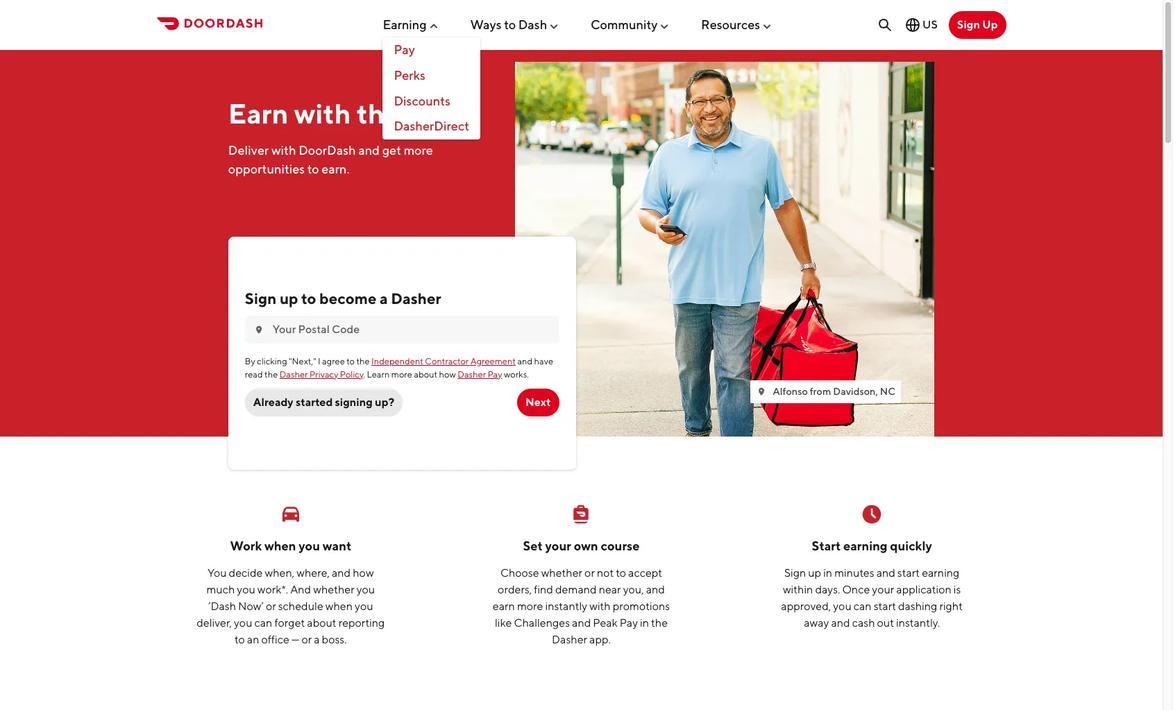 Task type: locate. For each thing, give the bounding box(es) containing it.
up?
[[375, 396, 394, 409]]

1 horizontal spatial about
[[414, 369, 437, 379]]

how
[[439, 369, 456, 379], [353, 566, 374, 579]]

and have read the
[[245, 356, 553, 379]]

a left boss. at the bottom of page
[[314, 633, 320, 646]]

to inside deliver with doordash and get more opportunities to earn.
[[307, 161, 319, 176]]

become
[[319, 289, 377, 307]]

up up days.
[[808, 566, 821, 579]]

1 vertical spatial a
[[314, 633, 320, 646]]

globe line image
[[905, 17, 921, 33]]

and inside and have read the
[[517, 356, 533, 367]]

up
[[982, 18, 998, 31]]

0 horizontal spatial a
[[314, 633, 320, 646]]

already started signing up? button
[[245, 389, 403, 416]]

2 horizontal spatial sign
[[957, 18, 980, 31]]

the inside choose whether or not to accept orders, find demand near you, and earn more instantly with promotions like challenges and peak pay in the dasher app.
[[651, 616, 668, 629]]

alfonso from davidson, nc image
[[515, 61, 934, 436]]

dasherdirect
[[394, 119, 469, 134]]

your right set
[[545, 539, 571, 553]]

in inside choose whether or not to accept orders, find demand near you, and earn more instantly with promotions like challenges and peak pay in the dasher app.
[[640, 616, 649, 629]]

and down start earning quickly
[[876, 566, 895, 579]]

whether down where, at the left bottom of page
[[313, 583, 354, 596]]

0 horizontal spatial sign
[[245, 289, 277, 307]]

sign up the within
[[784, 566, 806, 579]]

1 horizontal spatial location pin image
[[756, 386, 767, 397]]

about inside "you decide when, where, and how much you work*. and whether you 'dash now' or schedule when you deliver, you can forget about reporting to an office — or a boss."
[[307, 616, 336, 629]]

sign
[[957, 18, 980, 31], [245, 289, 277, 307], [784, 566, 806, 579]]

0 vertical spatial earning
[[843, 539, 888, 553]]

1 horizontal spatial a
[[380, 289, 388, 307]]

sign inside sign up in minutes and start earning within days. once your application is approved, you can start dashing right away and cash out instantly.
[[784, 566, 806, 579]]

in down promotions at the bottom right of the page
[[640, 616, 649, 629]]

or right —
[[302, 633, 312, 646]]

with up opportunities
[[271, 143, 296, 157]]

earning up minutes
[[843, 539, 888, 553]]

promotions
[[613, 599, 670, 613]]

0 vertical spatial whether
[[541, 566, 582, 579]]

when up reporting
[[325, 599, 353, 613]]

1 vertical spatial or
[[266, 599, 276, 613]]

0 horizontal spatial earning
[[843, 539, 888, 553]]

your
[[545, 539, 571, 553], [872, 583, 894, 596]]

location pin image left alfonso
[[756, 386, 767, 397]]

dasher left app.
[[552, 633, 587, 646]]

pay down agreement
[[488, 369, 502, 379]]

right
[[939, 599, 963, 613]]

1 vertical spatial with
[[271, 143, 296, 157]]

with
[[294, 97, 351, 130], [271, 143, 296, 157], [589, 599, 611, 613]]

more for learn
[[391, 369, 412, 379]]

.
[[363, 369, 365, 379]]

can
[[854, 599, 872, 613], [254, 616, 272, 629]]

resources
[[701, 17, 760, 32]]

0 vertical spatial with
[[294, 97, 351, 130]]

1 vertical spatial earning
[[922, 566, 960, 579]]

1 horizontal spatial or
[[302, 633, 312, 646]]

0 horizontal spatial in
[[640, 616, 649, 629]]

community
[[591, 17, 658, 32]]

office
[[261, 633, 289, 646]]

how up reporting
[[353, 566, 374, 579]]

minutes
[[834, 566, 874, 579]]

perks link
[[383, 63, 480, 89]]

1 vertical spatial about
[[307, 616, 336, 629]]

1 vertical spatial sign
[[245, 289, 277, 307]]

start up out
[[874, 599, 896, 613]]

1 horizontal spatial start
[[897, 566, 920, 579]]

whether up demand in the bottom of the page
[[541, 566, 582, 579]]

to left earn.
[[307, 161, 319, 176]]

you,
[[623, 583, 644, 596]]

1 vertical spatial more
[[391, 369, 412, 379]]

works.
[[504, 369, 529, 379]]

nc
[[880, 385, 896, 397]]

much
[[206, 583, 235, 596]]

community link
[[591, 12, 670, 37]]

with for the
[[294, 97, 351, 130]]

up inside sign up in minutes and start earning within days. once your application is approved, you can start dashing right away and cash out instantly.
[[808, 566, 821, 579]]

forget
[[274, 616, 305, 629]]

best
[[406, 97, 463, 130]]

the down clicking
[[265, 369, 278, 379]]

your inside sign up in minutes and start earning within days. once your application is approved, you can start dashing right away and cash out instantly.
[[872, 583, 894, 596]]

more
[[404, 143, 433, 157], [391, 369, 412, 379], [517, 599, 543, 613]]

privacy
[[310, 369, 338, 379]]

and down instantly
[[572, 616, 591, 629]]

1 vertical spatial when
[[325, 599, 353, 613]]

you decide when, where, and how much you work*. and whether you 'dash now' or schedule when you deliver, you can forget about reporting to an office — or a boss.
[[197, 566, 385, 646]]

discounts
[[394, 94, 450, 108]]

earn with the best
[[228, 97, 463, 130]]

2 vertical spatial pay
[[620, 616, 638, 629]]

to left "dash"
[[504, 17, 516, 32]]

0 vertical spatial up
[[280, 289, 298, 307]]

and up works. at the bottom of page
[[517, 356, 533, 367]]

0 vertical spatial a
[[380, 289, 388, 307]]

and down want
[[332, 566, 351, 579]]

peak
[[593, 616, 618, 629]]

0 vertical spatial more
[[404, 143, 433, 157]]

1 horizontal spatial sign
[[784, 566, 806, 579]]

your right once
[[872, 583, 894, 596]]

cash
[[852, 616, 875, 629]]

to
[[504, 17, 516, 32], [307, 161, 319, 176], [301, 289, 316, 307], [347, 356, 355, 367], [616, 566, 626, 579], [235, 633, 245, 646]]

1 horizontal spatial in
[[823, 566, 832, 579]]

more up challenges
[[517, 599, 543, 613]]

earning
[[383, 17, 427, 32]]

1 horizontal spatial when
[[325, 599, 353, 613]]

start
[[897, 566, 920, 579], [874, 599, 896, 613]]

0 vertical spatial can
[[854, 599, 872, 613]]

2 vertical spatial or
[[302, 633, 312, 646]]

about up boss. at the bottom of page
[[307, 616, 336, 629]]

and left 'get'
[[358, 143, 380, 157]]

0 horizontal spatial start
[[874, 599, 896, 613]]

choose whether or not to accept orders, find demand near you, and earn more instantly with promotions like challenges and peak pay in the dasher app.
[[493, 566, 670, 646]]

2 horizontal spatial pay
[[620, 616, 638, 629]]

2 vertical spatial sign
[[784, 566, 806, 579]]

2 vertical spatial with
[[589, 599, 611, 613]]

0 vertical spatial about
[[414, 369, 437, 379]]

vehicle car image
[[280, 503, 302, 525]]

1 horizontal spatial whether
[[541, 566, 582, 579]]

alfonso
[[773, 385, 808, 397]]

about
[[414, 369, 437, 379], [307, 616, 336, 629]]

2 horizontal spatial or
[[585, 566, 595, 579]]

0 horizontal spatial or
[[266, 599, 276, 613]]

can up an
[[254, 616, 272, 629]]

1 vertical spatial how
[[353, 566, 374, 579]]

with up doordash
[[294, 97, 351, 130]]

start
[[812, 539, 841, 553]]

location pin image up by
[[253, 324, 264, 335]]

0 horizontal spatial location pin image
[[253, 324, 264, 335]]

by clicking "next," i agree to the independent contractor agreement
[[245, 356, 516, 367]]

2 vertical spatial more
[[517, 599, 543, 613]]

to right not
[[616, 566, 626, 579]]

the up .
[[356, 356, 370, 367]]

out
[[877, 616, 894, 629]]

deliver
[[228, 143, 269, 157]]

0 horizontal spatial pay
[[394, 43, 415, 57]]

how down contractor
[[439, 369, 456, 379]]

more down dasherdirect link
[[404, 143, 433, 157]]

earning up the is
[[922, 566, 960, 579]]

days.
[[815, 583, 840, 596]]

more inside deliver with doordash and get more opportunities to earn.
[[404, 143, 433, 157]]

or
[[585, 566, 595, 579], [266, 599, 276, 613], [302, 633, 312, 646]]

sign inside sign up button
[[957, 18, 980, 31]]

1 horizontal spatial pay
[[488, 369, 502, 379]]

earning inside sign up in minutes and start earning within days. once your application is approved, you can start dashing right away and cash out instantly.
[[922, 566, 960, 579]]

0 vertical spatial how
[[439, 369, 456, 379]]

1 horizontal spatial can
[[854, 599, 872, 613]]

0 horizontal spatial about
[[307, 616, 336, 629]]

application
[[896, 583, 952, 596]]

us
[[923, 18, 938, 31]]

with for doordash
[[271, 143, 296, 157]]

0 horizontal spatial can
[[254, 616, 272, 629]]

signing
[[335, 396, 373, 409]]

with inside deliver with doordash and get more opportunities to earn.
[[271, 143, 296, 157]]

whether
[[541, 566, 582, 579], [313, 583, 354, 596]]

0 horizontal spatial your
[[545, 539, 571, 553]]

with up peak
[[589, 599, 611, 613]]

the down promotions at the bottom right of the page
[[651, 616, 668, 629]]

work when you want
[[230, 539, 351, 553]]

and left cash
[[831, 616, 850, 629]]

from
[[810, 385, 831, 397]]

earning
[[843, 539, 888, 553], [922, 566, 960, 579]]

more down independent
[[391, 369, 412, 379]]

1 horizontal spatial your
[[872, 583, 894, 596]]

course
[[601, 539, 640, 553]]

1 horizontal spatial up
[[808, 566, 821, 579]]

in
[[823, 566, 832, 579], [640, 616, 649, 629]]

to left an
[[235, 633, 245, 646]]

whether inside "you decide when, where, and how much you work*. and whether you 'dash now' or schedule when you deliver, you can forget about reporting to an office — or a boss."
[[313, 583, 354, 596]]

1 vertical spatial whether
[[313, 583, 354, 596]]

can inside "you decide when, where, and how much you work*. and whether you 'dash now' or schedule when you deliver, you can forget about reporting to an office — or a boss."
[[254, 616, 272, 629]]

now'
[[238, 599, 264, 613]]

1 vertical spatial up
[[808, 566, 821, 579]]

ways
[[470, 17, 502, 32]]

a right become
[[380, 289, 388, 307]]

start up application
[[897, 566, 920, 579]]

about down independent contractor agreement link
[[414, 369, 437, 379]]

0 vertical spatial when
[[264, 539, 296, 553]]

up left become
[[280, 289, 298, 307]]

1 vertical spatial can
[[254, 616, 272, 629]]

1 horizontal spatial earning
[[922, 566, 960, 579]]

to left become
[[301, 289, 316, 307]]

dasher down "next," at the bottom of the page
[[280, 369, 308, 379]]

1 vertical spatial in
[[640, 616, 649, 629]]

or left not
[[585, 566, 595, 579]]

schedule
[[278, 599, 323, 613]]

0 horizontal spatial up
[[280, 289, 298, 307]]

0 horizontal spatial whether
[[313, 583, 354, 596]]

in up days.
[[823, 566, 832, 579]]

set your own course
[[523, 539, 640, 553]]

sign left up
[[957, 18, 980, 31]]

once
[[842, 583, 870, 596]]

pay down earning
[[394, 43, 415, 57]]

1 vertical spatial your
[[872, 583, 894, 596]]

dasher up your postal code text field
[[391, 289, 441, 307]]

dasher
[[391, 289, 441, 307], [280, 369, 308, 379], [458, 369, 486, 379], [552, 633, 587, 646]]

1 vertical spatial start
[[874, 599, 896, 613]]

pay down promotions at the bottom right of the page
[[620, 616, 638, 629]]

0 vertical spatial location pin image
[[253, 324, 264, 335]]

ways to dash link
[[470, 12, 560, 37]]

0 vertical spatial pay
[[394, 43, 415, 57]]

pay
[[394, 43, 415, 57], [488, 369, 502, 379], [620, 616, 638, 629]]

earn
[[493, 599, 515, 613]]

"next,"
[[289, 356, 316, 367]]

can up cash
[[854, 599, 872, 613]]

sign up by
[[245, 289, 277, 307]]

0 horizontal spatial how
[[353, 566, 374, 579]]

1 vertical spatial location pin image
[[756, 386, 767, 397]]

0 vertical spatial sign
[[957, 18, 980, 31]]

location pin image
[[253, 324, 264, 335], [756, 386, 767, 397]]

have
[[534, 356, 553, 367]]

whether inside choose whether or not to accept orders, find demand near you, and earn more instantly with promotions like challenges and peak pay in the dasher app.
[[541, 566, 582, 579]]

0 vertical spatial or
[[585, 566, 595, 579]]

more for get
[[404, 143, 433, 157]]

0 vertical spatial in
[[823, 566, 832, 579]]

or down 'work*.' on the bottom left of page
[[266, 599, 276, 613]]

to inside choose whether or not to accept orders, find demand near you, and earn more instantly with promotions like challenges and peak pay in the dasher app.
[[616, 566, 626, 579]]

sign for sign up in minutes and start earning within days. once your application is approved, you can start dashing right away and cash out instantly.
[[784, 566, 806, 579]]

dasher inside choose whether or not to accept orders, find demand near you, and earn more instantly with promotions like challenges and peak pay in the dasher app.
[[552, 633, 587, 646]]

a
[[380, 289, 388, 307], [314, 633, 320, 646]]

and down accept
[[646, 583, 665, 596]]

when up "when,"
[[264, 539, 296, 553]]

up
[[280, 289, 298, 307], [808, 566, 821, 579]]

and
[[358, 143, 380, 157], [517, 356, 533, 367], [332, 566, 351, 579], [876, 566, 895, 579], [646, 583, 665, 596], [572, 616, 591, 629], [831, 616, 850, 629]]

Your Postal Code text field
[[273, 322, 551, 337]]

app.
[[589, 633, 611, 646]]



Task type: vqa. For each thing, say whether or not it's contained in the screenshot.
the left status
no



Task type: describe. For each thing, give the bounding box(es) containing it.
within
[[783, 583, 813, 596]]

up for in
[[808, 566, 821, 579]]

up for to
[[280, 289, 298, 307]]

start earning quickly
[[812, 539, 932, 553]]

order hotbag fill image
[[570, 503, 592, 525]]

reporting
[[338, 616, 385, 629]]

time fill image
[[861, 503, 883, 525]]

when,
[[265, 566, 294, 579]]

in inside sign up in minutes and start earning within days. once your application is approved, you can start dashing right away and cash out instantly.
[[823, 566, 832, 579]]

get
[[382, 143, 401, 157]]

you inside sign up in minutes and start earning within days. once your application is approved, you can start dashing right away and cash out instantly.
[[833, 599, 852, 613]]

like
[[495, 616, 512, 629]]

work
[[230, 539, 262, 553]]

an
[[247, 633, 259, 646]]

learn
[[367, 369, 390, 379]]

and inside deliver with doordash and get more opportunities to earn.
[[358, 143, 380, 157]]

find
[[534, 583, 553, 596]]

independent contractor agreement link
[[371, 356, 516, 367]]

started
[[296, 396, 333, 409]]

clicking
[[257, 356, 287, 367]]

—
[[291, 633, 299, 646]]

agreement
[[470, 356, 516, 367]]

'dash
[[208, 599, 236, 613]]

opportunities
[[228, 161, 305, 176]]

0 horizontal spatial when
[[264, 539, 296, 553]]

to inside "you decide when, where, and how much you work*. and whether you 'dash now' or schedule when you deliver, you can forget about reporting to an office — or a boss."
[[235, 633, 245, 646]]

doordash
[[299, 143, 356, 157]]

dashing
[[898, 599, 937, 613]]

dash
[[518, 17, 547, 32]]

1 vertical spatial pay
[[488, 369, 502, 379]]

deliver with doordash and get more opportunities to earn.
[[228, 143, 433, 176]]

0 vertical spatial your
[[545, 539, 571, 553]]

a inside "you decide when, where, and how much you work*. and whether you 'dash now' or schedule when you deliver, you can forget about reporting to an office — or a boss."
[[314, 633, 320, 646]]

perks
[[394, 68, 425, 83]]

how inside "you decide when, where, and how much you work*. and whether you 'dash now' or schedule when you deliver, you can forget about reporting to an office — or a boss."
[[353, 566, 374, 579]]

when inside "you decide when, where, and how much you work*. and whether you 'dash now' or schedule when you deliver, you can forget about reporting to an office — or a boss."
[[325, 599, 353, 613]]

agree
[[322, 356, 345, 367]]

pay inside choose whether or not to accept orders, find demand near you, and earn more instantly with promotions like challenges and peak pay in the dasher app.
[[620, 616, 638, 629]]

orders,
[[498, 583, 532, 596]]

next button
[[517, 389, 559, 416]]

policy
[[340, 369, 363, 379]]

read
[[245, 369, 263, 379]]

i
[[318, 356, 320, 367]]

can inside sign up in minutes and start earning within days. once your application is approved, you can start dashing right away and cash out instantly.
[[854, 599, 872, 613]]

the inside and have read the
[[265, 369, 278, 379]]

work*.
[[257, 583, 288, 596]]

1 horizontal spatial how
[[439, 369, 456, 379]]

decide
[[229, 566, 263, 579]]

independent
[[371, 356, 423, 367]]

set
[[523, 539, 543, 553]]

and inside "you decide when, where, and how much you work*. and whether you 'dash now' or schedule when you deliver, you can forget about reporting to an office — or a boss."
[[332, 566, 351, 579]]

contractor
[[425, 356, 469, 367]]

pay link
[[383, 38, 480, 63]]

boss.
[[322, 633, 347, 646]]

already
[[253, 396, 293, 409]]

accept
[[628, 566, 662, 579]]

more inside choose whether or not to accept orders, find demand near you, and earn more instantly with promotions like challenges and peak pay in the dasher app.
[[517, 599, 543, 613]]

deliver,
[[197, 616, 232, 629]]

choose
[[500, 566, 539, 579]]

ways to dash
[[470, 17, 547, 32]]

not
[[597, 566, 614, 579]]

or inside choose whether or not to accept orders, find demand near you, and earn more instantly with promotions like challenges and peak pay in the dasher app.
[[585, 566, 595, 579]]

dasher pay link
[[458, 369, 502, 379]]

sign for sign up to become a dasher
[[245, 289, 277, 307]]

sign up
[[957, 18, 998, 31]]

next
[[525, 396, 551, 409]]

alfonso from davidson, nc
[[773, 385, 896, 397]]

davidson,
[[833, 385, 878, 397]]

dasher privacy policy . learn more about how dasher pay works.
[[280, 369, 529, 379]]

already started signing up?
[[253, 396, 394, 409]]

with inside choose whether or not to accept orders, find demand near you, and earn more instantly with promotions like challenges and peak pay in the dasher app.
[[589, 599, 611, 613]]

own
[[574, 539, 598, 553]]

resources link
[[701, 12, 773, 37]]

and
[[290, 583, 311, 596]]

0 vertical spatial start
[[897, 566, 920, 579]]

challenges
[[514, 616, 570, 629]]

want
[[323, 539, 351, 553]]

sign up in minutes and start earning within days. once your application is approved, you can start dashing right away and cash out instantly.
[[781, 566, 963, 629]]

the up 'get'
[[357, 97, 400, 130]]

instantly.
[[896, 616, 940, 629]]

dasher down agreement
[[458, 369, 486, 379]]

pay inside 'link'
[[394, 43, 415, 57]]

demand
[[555, 583, 597, 596]]

approved,
[[781, 599, 831, 613]]

dasherdirect link
[[383, 114, 480, 140]]

sign for sign up
[[957, 18, 980, 31]]

earn.
[[322, 161, 350, 176]]

sign up button
[[949, 11, 1006, 39]]

earn
[[228, 97, 288, 130]]

dasher privacy policy link
[[280, 369, 363, 379]]

by
[[245, 356, 255, 367]]

quickly
[[890, 539, 932, 553]]

discounts link
[[383, 89, 480, 114]]

you
[[208, 566, 227, 579]]

to up policy
[[347, 356, 355, 367]]



